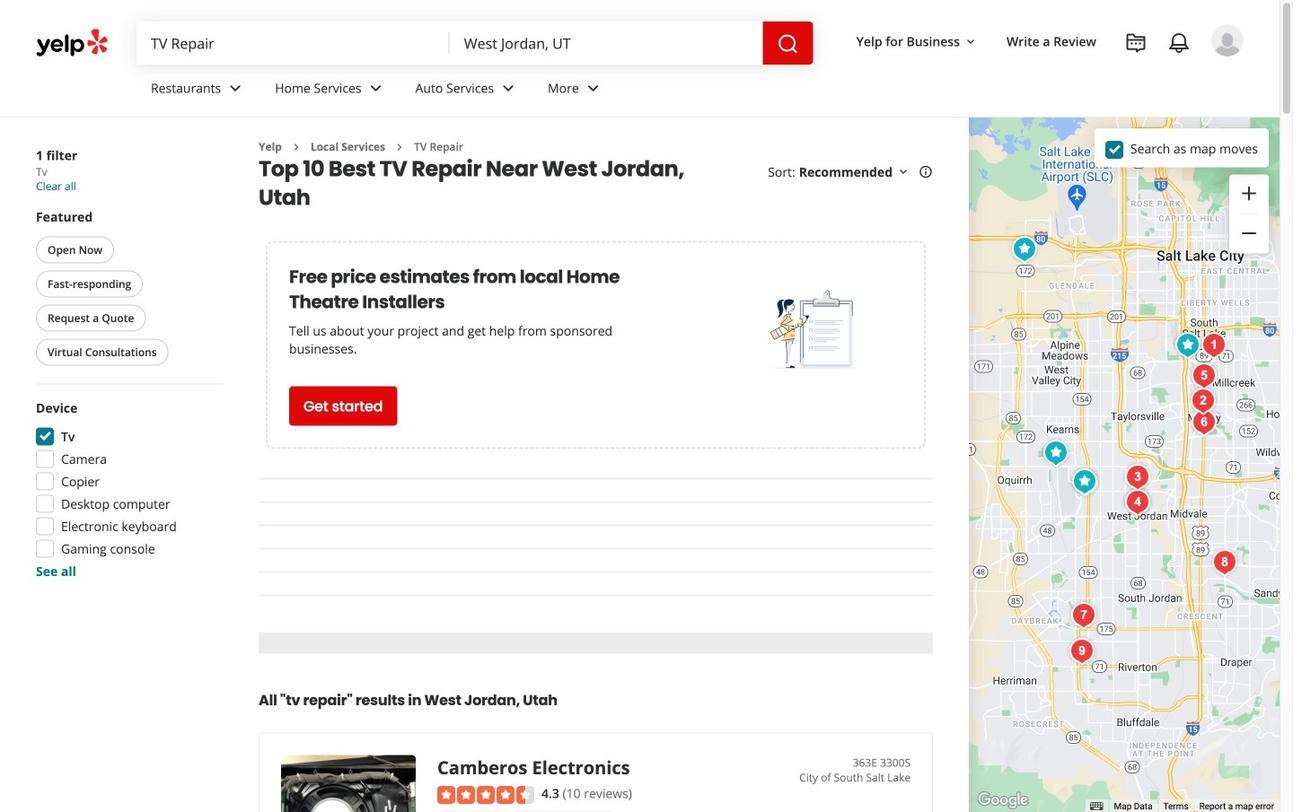 Task type: vqa. For each thing, say whether or not it's contained in the screenshot.
Austin, at the top of page
no



Task type: describe. For each thing, give the bounding box(es) containing it.
alpine electronics of sandy image
[[1207, 545, 1243, 581]]

16 info v2 image
[[919, 165, 933, 179]]

map region
[[864, 107, 1293, 813]]

address, neighborhood, city, state or zip text field
[[450, 22, 763, 65]]

zoom out image
[[1239, 223, 1260, 244]]

16 chevron down v2 image
[[964, 35, 978, 49]]

t mobile image
[[1067, 464, 1103, 500]]

1 24 chevron down v2 image from the left
[[225, 78, 246, 99]]

ubreakifix by asurion image
[[1066, 598, 1102, 634]]

1 horizontal spatial pc laptops image
[[1187, 405, 1222, 441]]

zoom in image
[[1239, 183, 1260, 204]]

verizon image
[[1068, 465, 1104, 501]]

search image
[[777, 33, 799, 55]]

4 24 chevron down v2 image from the left
[[583, 78, 604, 99]]

2 24 chevron down v2 image from the left
[[365, 78, 387, 99]]

notifications image
[[1169, 32, 1190, 54]]

3 24 chevron down v2 image from the left
[[498, 78, 519, 99]]

none field address, neighborhood, city, state or zip
[[450, 22, 763, 65]]

pc laptops image
[[1120, 485, 1156, 521]]

les olson it image
[[1170, 328, 1206, 364]]

free price estimates from local home theatre installers image
[[770, 285, 860, 375]]

2 16 chevron right v2 image from the left
[[393, 140, 407, 154]]

keyboard shortcuts image
[[1091, 803, 1103, 811]]

metro by t-mobile image
[[1038, 436, 1074, 472]]



Task type: locate. For each thing, give the bounding box(es) containing it.
1 horizontal spatial 16 chevron right v2 image
[[393, 140, 407, 154]]

interwest electronics image
[[1187, 358, 1222, 394]]

pc laptops image right "verizon" image
[[1120, 485, 1156, 521]]

1 vertical spatial pc laptops image
[[1120, 485, 1156, 521]]

None search field
[[137, 22, 813, 65]]

quality electronics service company image
[[1186, 384, 1222, 419]]

user actions element
[[842, 22, 1269, 133]]

24 chevron down v2 image
[[225, 78, 246, 99], [365, 78, 387, 99], [498, 78, 519, 99], [583, 78, 604, 99]]

1 16 chevron right v2 image from the left
[[289, 140, 303, 154]]

google image
[[974, 790, 1033, 813]]

terry t. image
[[1212, 24, 1244, 57]]

None field
[[137, 22, 450, 65], [450, 22, 763, 65]]

wobot mobile smartphone repair image
[[1120, 460, 1156, 496]]

4.3 star rating image
[[437, 787, 534, 805]]

camberos electronics image
[[1196, 328, 1232, 364]]

a-1 radiator image
[[1007, 232, 1043, 268]]

0 vertical spatial pc laptops image
[[1187, 405, 1222, 441]]

business categories element
[[137, 65, 1244, 117]]

1 none field from the left
[[137, 22, 450, 65]]

group
[[1230, 175, 1269, 254], [32, 208, 223, 370], [31, 399, 223, 581]]

pc laptops image down interwest electronics icon in the right of the page
[[1187, 405, 1222, 441]]

2 none field from the left
[[450, 22, 763, 65]]

16 chevron down v2 image
[[896, 165, 911, 179]]

batteries plus image
[[1064, 634, 1100, 670]]

0 horizontal spatial pc laptops image
[[1120, 485, 1156, 521]]

0 horizontal spatial 16 chevron right v2 image
[[289, 140, 303, 154]]

16 chevron right v2 image
[[289, 140, 303, 154], [393, 140, 407, 154]]

projects image
[[1125, 32, 1147, 54]]

things to do, nail salons, plumbers text field
[[137, 22, 450, 65]]

none field things to do, nail salons, plumbers
[[137, 22, 450, 65]]

pc laptops image
[[1187, 405, 1222, 441], [1120, 485, 1156, 521]]



